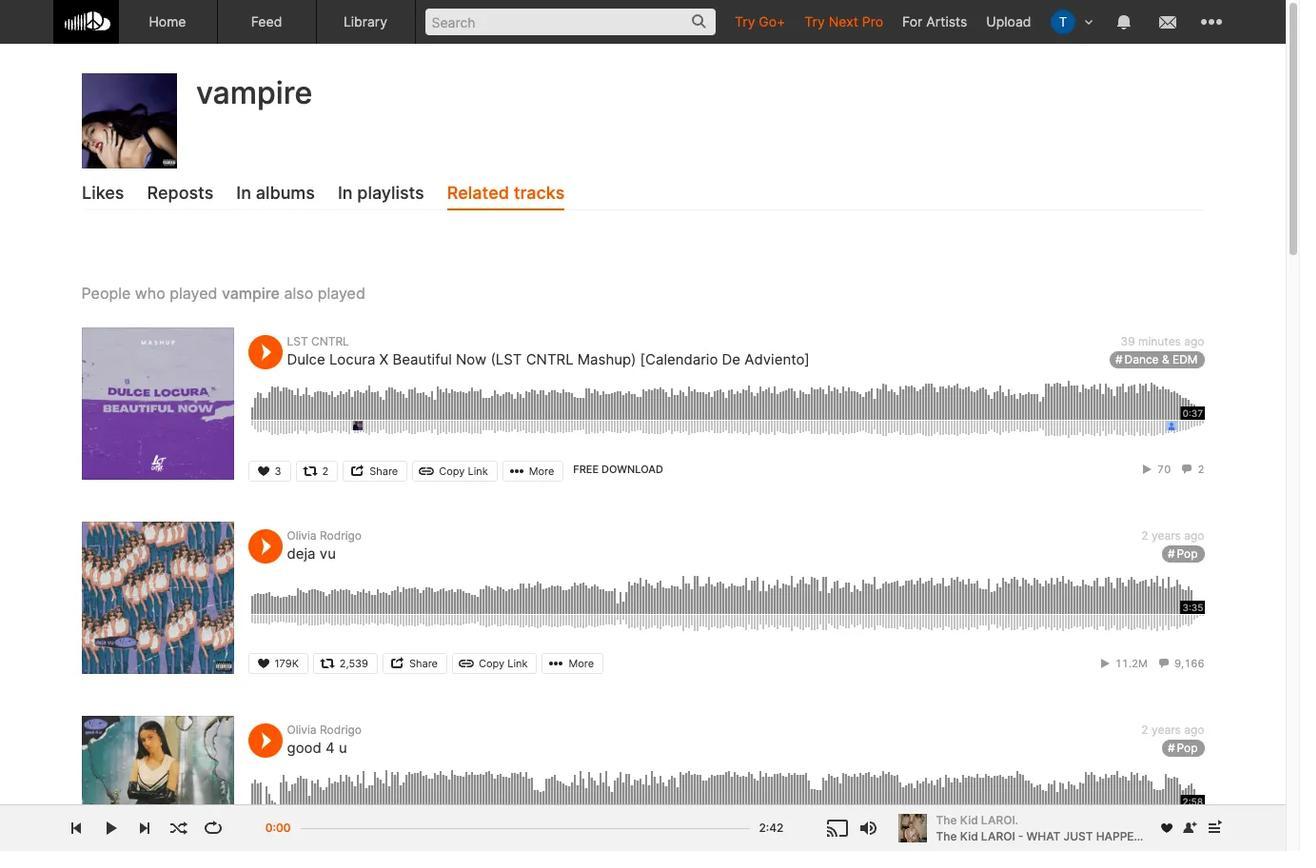Task type: vqa. For each thing, say whether or not it's contained in the screenshot.
with
no



Task type: locate. For each thing, give the bounding box(es) containing it.
more button for 2,539
[[542, 653, 604, 674]]

played right who
[[170, 284, 217, 303]]

0 horizontal spatial try
[[735, 13, 755, 30]]

more button
[[502, 461, 564, 482], [542, 653, 604, 674]]

&
[[1163, 352, 1170, 366]]

1 vertical spatial kid
[[960, 829, 978, 843]]

try next pro
[[805, 13, 884, 30]]

years down 70
[[1152, 528, 1181, 543]]

in for in playlists
[[337, 183, 352, 203]]

3 ago from the top
[[1185, 722, 1205, 737]]

1 years from the top
[[1152, 528, 1181, 543]]

1 horizontal spatial played
[[318, 284, 365, 303]]

rodrigo up vu
[[320, 528, 362, 543]]

2 kid from the top
[[960, 829, 978, 843]]

cntrl
[[311, 334, 349, 348], [526, 350, 574, 368]]

4
[[326, 739, 335, 757]]

dulce locura x beautiful now (lst cntrl mashup) [calendario de adviento] link
[[287, 350, 810, 368]]

olivia up the good
[[287, 722, 317, 737]]

2 years ago pop down 9,166 link on the bottom of the page
[[1142, 722, 1205, 755]]

2 years ago pop
[[1142, 528, 1205, 561], [1142, 722, 1205, 755]]

copy link for 2,539
[[479, 657, 528, 670]]

track stats element containing 11.2m
[[1097, 653, 1205, 674]]

pop
[[1177, 546, 1198, 561], [1177, 741, 1198, 755]]

vampire down feed link
[[196, 74, 312, 111]]

rodrigo inside olivia rodrigo deja vu
[[320, 528, 362, 543]]

0 horizontal spatial played
[[170, 284, 217, 303]]

0 horizontal spatial now
[[251, 65, 282, 83]]

2 pop link from the top
[[1162, 740, 1205, 757]]

try go+
[[735, 13, 786, 30]]

the
[[936, 813, 957, 827], [936, 829, 957, 843]]

u
[[339, 739, 347, 757]]

1 vertical spatial copy link button
[[452, 653, 537, 674]]

(lst
[[491, 350, 522, 368]]

try next pro link
[[795, 0, 893, 43]]

kid left laroi.
[[960, 813, 978, 827]]

1 pop from the top
[[1177, 546, 1198, 561]]

copy link for 2
[[439, 465, 488, 478]]

olivia rodrigo good 4 u
[[287, 722, 362, 757]]

vampire left also in the top left of the page
[[222, 284, 280, 303]]

library link
[[317, 0, 416, 44]]

1 vertical spatial more
[[569, 657, 594, 670]]

in left albums
[[236, 183, 251, 203]]

1 vertical spatial pop
[[1177, 741, 1198, 755]]

2 2 years ago pop from the top
[[1142, 722, 1205, 755]]

share button right 2,539
[[383, 653, 447, 674]]

0 vertical spatial rodrigo
[[320, 528, 362, 543]]

try
[[735, 13, 755, 30], [805, 13, 825, 30]]

link for 2,539
[[508, 657, 528, 670]]

1 vertical spatial copy link
[[479, 657, 528, 670]]

pop for good 4 u
[[1177, 741, 1198, 755]]

rodrigo up u
[[320, 722, 362, 737]]

upload
[[987, 13, 1032, 30]]

1 vertical spatial share
[[409, 657, 438, 670]]

more
[[529, 465, 554, 478], [569, 657, 594, 670]]

ago inside 39 minutes ago dance & edm
[[1185, 334, 1205, 348]]

2
[[1198, 463, 1205, 476], [322, 465, 329, 478], [1142, 528, 1149, 543], [1142, 722, 1149, 737]]

years for deja vu
[[1152, 528, 1181, 543]]

1 vertical spatial cntrl
[[526, 350, 574, 368]]

0 vertical spatial olivia rodrigo link
[[287, 528, 362, 543]]

in
[[236, 183, 251, 203], [337, 183, 352, 203]]

olivia inside olivia rodrigo good 4 u
[[287, 722, 317, 737]]

pop link down 2 "link"
[[1162, 545, 1205, 563]]

first
[[354, 65, 385, 83]]

1 vertical spatial years
[[1152, 722, 1181, 737]]

0:00
[[265, 821, 291, 835]]

try inside "link"
[[805, 13, 825, 30]]

what
[[1027, 829, 1061, 843]]

for artists link
[[893, 0, 977, 43]]

deja
[[287, 544, 316, 563]]

track stats element containing 70
[[1140, 459, 1205, 480]]

0 vertical spatial pop link
[[1162, 545, 1205, 563]]

39 minutes ago dance & edm
[[1121, 334, 1205, 366]]

1 horizontal spatial in
[[337, 183, 352, 203]]

olivia inside olivia rodrigo deja vu
[[287, 528, 317, 543]]

in left the playlists
[[337, 183, 352, 203]]

upload link
[[977, 0, 1041, 43]]

pop link down 9,166 link on the bottom of the page
[[1162, 740, 1205, 757]]

try left next
[[805, 13, 825, 30]]

pop link
[[1162, 545, 1205, 563], [1162, 740, 1205, 757]]

0 vertical spatial more button
[[502, 461, 564, 482]]

1 vertical spatial rodrigo
[[320, 722, 362, 737]]

1 olivia rodrigo link from the top
[[287, 528, 362, 543]]

rodrigo inside olivia rodrigo good 4 u
[[320, 722, 362, 737]]

0 vertical spatial years
[[1152, 528, 1181, 543]]

share right 2,539
[[409, 657, 438, 670]]

now
[[251, 65, 282, 83], [456, 350, 487, 368]]

try left go+
[[735, 13, 755, 30]]

2 in from the left
[[337, 183, 352, 203]]

Search search field
[[425, 9, 716, 35]]

1 horizontal spatial more
[[569, 657, 594, 670]]

played right also in the top left of the page
[[318, 284, 365, 303]]

try for try next pro
[[805, 13, 825, 30]]

olivia
[[287, 528, 317, 543], [287, 722, 317, 737]]

olivia rodrigo link for 4
[[287, 722, 362, 737]]

1 horizontal spatial link
[[508, 657, 528, 670]]

1 olivia from the top
[[287, 528, 317, 543]]

link
[[468, 465, 488, 478], [508, 657, 528, 670]]

years for good 4 u
[[1152, 722, 1181, 737]]

deja vu element
[[81, 522, 234, 674]]

for artists
[[903, 13, 968, 30]]

1 vertical spatial ago
[[1185, 528, 1205, 543]]

1 vertical spatial 2 years ago pop
[[1142, 722, 1205, 755]]

pop down 2 "link"
[[1177, 546, 1198, 561]]

2 pop from the top
[[1177, 741, 1198, 755]]

1 vertical spatial more button
[[542, 653, 604, 674]]

[calendario
[[640, 350, 718, 368]]

1 vertical spatial the
[[936, 829, 957, 843]]

1 vertical spatial pop link
[[1162, 740, 1205, 757]]

albums
[[255, 183, 315, 203]]

rodrigo for 4
[[320, 722, 362, 737]]

1 the from the top
[[936, 813, 957, 827]]

olivia up deja
[[287, 528, 317, 543]]

rodrigo
[[320, 528, 362, 543], [320, 722, 362, 737]]

1 vertical spatial olivia rodrigo link
[[287, 722, 362, 737]]

now left "available:"
[[251, 65, 282, 83]]

2:42
[[759, 821, 784, 835]]

pop link for deja vu
[[1162, 545, 1205, 563]]

1 vertical spatial share button
[[383, 653, 447, 674]]

copy
[[439, 465, 465, 478], [479, 657, 505, 670]]

1 vertical spatial link
[[508, 657, 528, 670]]

1 vertical spatial copy
[[479, 657, 505, 670]]

1 2 years ago pop from the top
[[1142, 528, 1205, 561]]

kid left laroi
[[960, 829, 978, 843]]

1 try from the left
[[735, 13, 755, 30]]

ago down 9,166
[[1185, 722, 1205, 737]]

0 vertical spatial share button
[[343, 461, 408, 482]]

179k button
[[248, 653, 308, 674]]

2 olivia rodrigo link from the top
[[287, 722, 362, 737]]

2 years ago pop down 70
[[1142, 528, 1205, 561]]

0 vertical spatial 2 years ago pop
[[1142, 528, 1205, 561]]

olivia rodrigo link up vu
[[287, 528, 362, 543]]

0 horizontal spatial in
[[236, 183, 251, 203]]

lst cntrl link
[[287, 334, 349, 348]]

2 rodrigo from the top
[[320, 722, 362, 737]]

x
[[380, 350, 389, 368]]

0 horizontal spatial copy
[[439, 465, 465, 478]]

available:
[[285, 65, 350, 83]]

0 vertical spatial more
[[529, 465, 554, 478]]

0 vertical spatial kid
[[960, 813, 978, 827]]

ago down 2 "link"
[[1185, 528, 1205, 543]]

vampire element
[[81, 73, 177, 169]]

copy link button
[[412, 461, 498, 482], [452, 653, 537, 674]]

0 vertical spatial track stats element
[[1140, 459, 1205, 480]]

2 inside 2 popup button
[[322, 465, 329, 478]]

0 vertical spatial copy link
[[439, 465, 488, 478]]

minutes
[[1139, 334, 1181, 348]]

ago up edm
[[1185, 334, 1205, 348]]

track stats element
[[1140, 459, 1205, 480], [1097, 653, 1205, 674]]

now left (lst at left
[[456, 350, 487, 368]]

1 pop link from the top
[[1162, 545, 1205, 563]]

0 vertical spatial link
[[468, 465, 488, 478]]

2 vertical spatial ago
[[1185, 722, 1205, 737]]

copy link button for 2,539
[[452, 653, 537, 674]]

2 try from the left
[[805, 13, 825, 30]]

copy for 2
[[439, 465, 465, 478]]

next up image
[[1203, 817, 1226, 840]]

1 rodrigo from the top
[[320, 528, 362, 543]]

more for 2
[[529, 465, 554, 478]]

1 in from the left
[[236, 183, 251, 203]]

0 vertical spatial share
[[370, 465, 398, 478]]

in playlists
[[337, 183, 424, 203]]

1 vertical spatial track stats element
[[1097, 653, 1205, 674]]

0 vertical spatial copy
[[439, 465, 465, 478]]

cntrl up "locura"
[[311, 334, 349, 348]]

0 vertical spatial olivia
[[287, 528, 317, 543]]

playlists
[[357, 183, 424, 203]]

0 vertical spatial pop
[[1177, 546, 1198, 561]]

1 horizontal spatial try
[[805, 13, 825, 30]]

now inside lst cntrl dulce locura x beautiful now (lst cntrl mashup) [calendario de adviento]
[[456, 350, 487, 368]]

0 vertical spatial the
[[936, 813, 957, 827]]

share button
[[343, 461, 408, 482], [383, 653, 447, 674]]

locura
[[329, 350, 376, 368]]

-
[[1019, 829, 1024, 843]]

olivia rodrigo link
[[287, 528, 362, 543], [287, 722, 362, 737]]

0 vertical spatial copy link button
[[412, 461, 498, 482]]

in albums
[[236, 183, 315, 203]]

olivia rodrigo link up 4
[[287, 722, 362, 737]]

0 vertical spatial ago
[[1185, 334, 1205, 348]]

deja vu link
[[287, 544, 336, 563]]

1 horizontal spatial now
[[456, 350, 487, 368]]

pop down 9,166
[[1177, 741, 1198, 755]]

adviento]
[[745, 350, 810, 368]]

download
[[602, 463, 664, 476]]

olivia rodrigo link for vu
[[287, 528, 362, 543]]

share right 2 popup button
[[370, 465, 398, 478]]

progress bar
[[300, 819, 750, 850]]

0 horizontal spatial link
[[468, 465, 488, 478]]

the kid laroi - what just happened element
[[898, 814, 927, 843]]

0 horizontal spatial cntrl
[[311, 334, 349, 348]]

laroi.
[[981, 813, 1019, 827]]

people who played vampire also played
[[81, 284, 365, 303]]

0 horizontal spatial more
[[529, 465, 554, 478]]

1 vertical spatial olivia
[[287, 722, 317, 737]]

vampire link
[[196, 74, 312, 111]]

free
[[573, 463, 599, 476]]

None search field
[[416, 0, 726, 43]]

years down 9,166 link on the bottom of the page
[[1152, 722, 1181, 737]]

1 vertical spatial now
[[456, 350, 487, 368]]

cntrl right (lst at left
[[526, 350, 574, 368]]

years
[[1152, 528, 1181, 543], [1152, 722, 1181, 737]]

in for in albums
[[236, 183, 251, 203]]

1 horizontal spatial share
[[409, 657, 438, 670]]

1 ago from the top
[[1185, 334, 1205, 348]]

just
[[1064, 829, 1094, 843]]

also
[[284, 284, 314, 303]]

link for 2
[[468, 465, 488, 478]]

0 horizontal spatial share
[[370, 465, 398, 478]]

2 olivia from the top
[[287, 722, 317, 737]]

2 years from the top
[[1152, 722, 1181, 737]]

ago for x
[[1185, 334, 1205, 348]]

pop for deja vu
[[1177, 546, 1198, 561]]

copy link
[[439, 465, 488, 478], [479, 657, 528, 670]]

2 link
[[1180, 463, 1205, 476]]

1 horizontal spatial copy
[[479, 657, 505, 670]]

kid
[[960, 813, 978, 827], [960, 829, 978, 843]]

1 horizontal spatial cntrl
[[526, 350, 574, 368]]

share button right 2 popup button
[[343, 461, 408, 482]]



Task type: describe. For each thing, give the bounding box(es) containing it.
lst cntrl dulce locura x beautiful now (lst cntrl mashup) [calendario de adviento]
[[287, 334, 810, 368]]

1 vertical spatial vampire
[[222, 284, 280, 303]]

more button for 2
[[502, 461, 564, 482]]

olivia rodrigo deja vu
[[287, 528, 362, 563]]

share button for 2
[[343, 461, 408, 482]]

70
[[1158, 463, 1171, 476]]

the kid laroi. link
[[936, 812, 1149, 828]]

0 vertical spatial now
[[251, 65, 282, 83]]

pop link for good 4 u
[[1162, 740, 1205, 757]]

home
[[149, 13, 186, 30]]

pro
[[862, 13, 884, 30]]

rodrigo for vu
[[320, 528, 362, 543]]

home link
[[119, 0, 218, 44]]

39
[[1121, 334, 1136, 348]]

the kid laroi. the kid laroi - what just happened
[[936, 813, 1158, 843]]

good 4 u element
[[81, 716, 234, 851]]

9,166
[[1175, 657, 1205, 670]]

de
[[722, 350, 741, 368]]

1 kid from the top
[[960, 813, 978, 827]]

related
[[447, 183, 509, 203]]

2 years ago pop for deja vu
[[1142, 528, 1205, 561]]

try for try go+
[[735, 13, 755, 30]]

share button for 2,539
[[383, 653, 447, 674]]

good 4 u link
[[287, 739, 347, 757]]

go+
[[759, 13, 786, 30]]

likes link
[[81, 178, 124, 211]]

vu
[[320, 544, 336, 563]]

tara schultz's avatar element
[[1051, 10, 1075, 34]]

now available: first fans.
[[251, 65, 425, 83]]

edm
[[1173, 352, 1198, 366]]

3 button
[[248, 461, 291, 482]]

2 years ago pop for good 4 u
[[1142, 722, 1205, 755]]

reposts link
[[147, 178, 213, 211]]

happened
[[1097, 829, 1158, 843]]

3
[[275, 465, 281, 478]]

try go+ link
[[726, 0, 795, 43]]

in playlists link
[[337, 178, 424, 211]]

track stats element for deja vu
[[1097, 653, 1205, 674]]

0 vertical spatial cntrl
[[311, 334, 349, 348]]

11.2m
[[1116, 657, 1148, 670]]

free download
[[573, 463, 664, 476]]

free download link
[[573, 459, 664, 480]]

good
[[287, 739, 322, 757]]

library
[[344, 13, 388, 30]]

copy for 2,539
[[479, 657, 505, 670]]

more for 2,539
[[569, 657, 594, 670]]

related tracks
[[447, 183, 565, 203]]

2 button
[[296, 461, 338, 482]]

dulce locura x beautiful now (lst cntrl mashup) [calendario de adviento] element
[[81, 327, 234, 480]]

dulce
[[287, 350, 325, 368]]

related tracks link
[[447, 178, 565, 211]]

for
[[903, 13, 923, 30]]

feed
[[251, 13, 282, 30]]

2,539
[[340, 657, 368, 670]]

share for 2
[[370, 465, 398, 478]]

people
[[81, 284, 131, 303]]

who
[[135, 284, 165, 303]]

olivia for good
[[287, 722, 317, 737]]

1 played from the left
[[170, 284, 217, 303]]

tracks
[[513, 183, 565, 203]]

dance & edm link
[[1110, 351, 1205, 368]]

reposts
[[147, 183, 213, 203]]

mashup)
[[578, 350, 636, 368]]

likes
[[81, 183, 124, 203]]

laroi
[[981, 829, 1016, 843]]

dance
[[1125, 352, 1159, 366]]

ago for u
[[1185, 722, 1205, 737]]

copy link button for 2
[[412, 461, 498, 482]]

track stats element for dulce locura x beautiful now (lst cntrl mashup) [calendario de adviento]
[[1140, 459, 1205, 480]]

feed link
[[218, 0, 317, 44]]

share for 2,539
[[409, 657, 438, 670]]

lst
[[287, 334, 308, 348]]

fans.
[[388, 65, 425, 83]]

2 the from the top
[[936, 829, 957, 843]]

in albums link
[[236, 178, 315, 211]]

artists
[[927, 13, 968, 30]]

9,166 link
[[1157, 657, 1205, 670]]

olivia for deja
[[287, 528, 317, 543]]

2,539 button
[[313, 653, 378, 674]]

2 played from the left
[[318, 284, 365, 303]]

2 ago from the top
[[1185, 528, 1205, 543]]

179k
[[275, 657, 299, 670]]

next
[[829, 13, 859, 30]]

0 vertical spatial vampire
[[196, 74, 312, 111]]

beautiful
[[393, 350, 452, 368]]

the kid laroi - what just happened link
[[936, 828, 1158, 845]]



